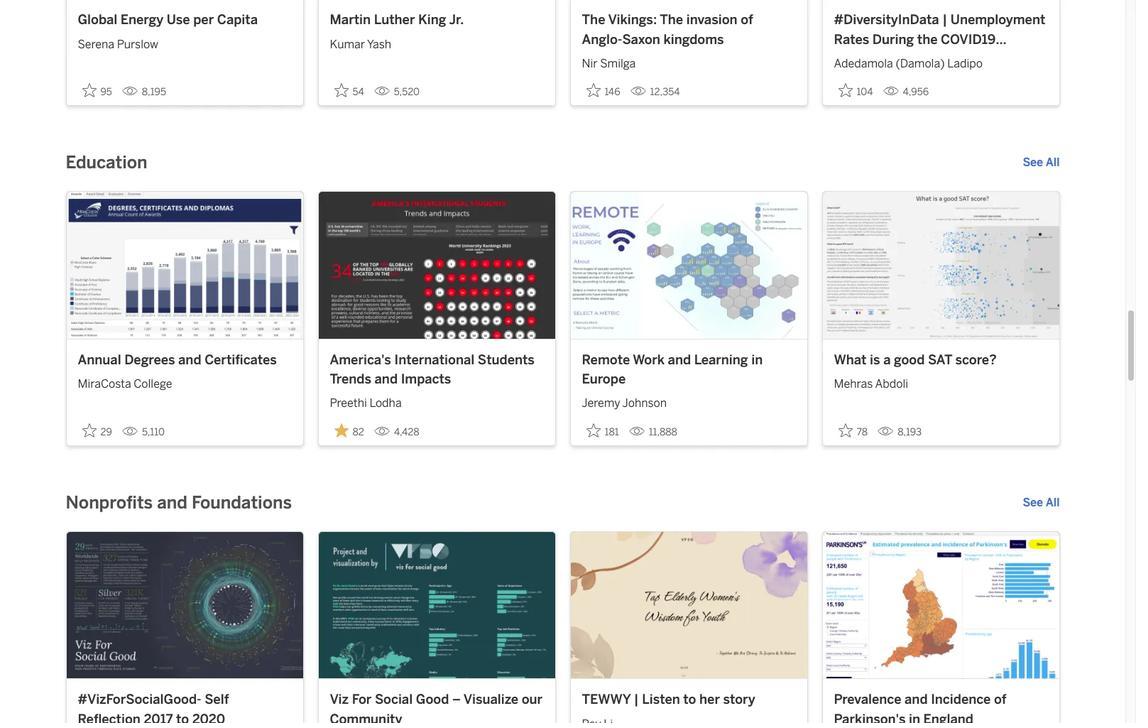 Task type: vqa. For each thing, say whether or not it's contained in the screenshot.
the middle Learn
no



Task type: locate. For each thing, give the bounding box(es) containing it.
and right nonprofits
[[157, 492, 187, 513]]

0 horizontal spatial |
[[634, 692, 639, 707]]

1 horizontal spatial to
[[683, 692, 696, 707]]

0 vertical spatial all
[[1046, 156, 1060, 169]]

degrees
[[124, 352, 175, 368]]

smilga‬‎
[[600, 57, 636, 70]]

yash
[[367, 37, 391, 51]]

to left her
[[683, 692, 696, 707]]

‫nir
[[582, 57, 598, 70]]

rates
[[834, 32, 870, 47]]

prevalence and incidence of parkinson's in england
[[834, 692, 1007, 723]]

add favorite button down ‫nir smilga‬‎
[[582, 79, 625, 102]]

of inside prevalence and incidence of parkinson's in england
[[994, 692, 1007, 707]]

purslow
[[117, 37, 158, 51]]

of
[[741, 12, 753, 28], [994, 692, 1007, 707]]

and up lodha
[[375, 371, 398, 387]]

0 vertical spatial see all link
[[1023, 154, 1060, 171]]

king
[[418, 12, 446, 28]]

82
[[353, 426, 364, 438]]

college
[[134, 377, 172, 391]]

america's
[[330, 352, 391, 368]]

add favorite button down kumar
[[330, 79, 368, 102]]

add favorite button for martin luther king jr.
[[330, 79, 368, 102]]

good
[[894, 352, 925, 368]]

in right learning
[[752, 352, 763, 368]]

martin luther king jr. link
[[330, 11, 544, 30]]

students
[[478, 352, 535, 368]]

serena purslow
[[78, 37, 158, 51]]

preethi lodha
[[330, 397, 402, 410]]

all for education
[[1046, 156, 1060, 169]]

#vizforsocialgood-
[[78, 692, 201, 707]]

181
[[605, 426, 619, 438]]

| left listen
[[634, 692, 639, 707]]

see all for education
[[1023, 156, 1060, 169]]

vikings:
[[608, 12, 657, 28]]

#diversityindata | unemployment rates during the covid19 pandemic link
[[834, 11, 1048, 67]]

of right the invasion
[[741, 12, 753, 28]]

to right 2017
[[176, 711, 189, 723]]

0 vertical spatial of
[[741, 12, 753, 28]]

add favorite button down jeremy
[[582, 419, 623, 442]]

to
[[683, 692, 696, 707], [176, 711, 189, 723]]

and right work
[[668, 352, 691, 368]]

12,354 views element
[[625, 80, 686, 104]]

and up miracosta college link
[[178, 352, 201, 368]]

see all link for nonprofits and foundations
[[1023, 494, 1060, 511]]

add favorite button containing 29
[[78, 419, 116, 442]]

all
[[1046, 156, 1060, 169], [1046, 495, 1060, 509]]

1 horizontal spatial in
[[909, 711, 920, 723]]

america's international students trends and impacts
[[330, 352, 535, 387]]

and inside america's international students trends and impacts
[[375, 371, 398, 387]]

impacts
[[401, 371, 451, 387]]

see all link
[[1023, 154, 1060, 171], [1023, 494, 1060, 511]]

add favorite button containing 95
[[78, 79, 116, 102]]

see inside "element"
[[1023, 495, 1043, 509]]

1 vertical spatial of
[[994, 692, 1007, 707]]

miracosta college
[[78, 377, 172, 391]]

energy
[[121, 12, 164, 28]]

adedamola
[[834, 57, 893, 70]]

1 vertical spatial all
[[1046, 495, 1060, 509]]

lodha
[[370, 397, 402, 410]]

anglo-
[[582, 32, 622, 47]]

in left england
[[909, 711, 920, 723]]

remote work and learning in europe
[[582, 352, 763, 387]]

the up the anglo-
[[582, 12, 605, 28]]

martin
[[330, 12, 371, 28]]

see all nonprofits and foundations element
[[1023, 494, 1060, 511]]

the
[[582, 12, 605, 28], [660, 12, 683, 28]]

add favorite button down the serena
[[78, 79, 116, 102]]

1 vertical spatial see all link
[[1023, 494, 1060, 511]]

0 horizontal spatial of
[[741, 12, 753, 28]]

1 see all link from the top
[[1023, 154, 1060, 171]]

annual degrees and certificates link
[[78, 351, 292, 370]]

0 vertical spatial see all
[[1023, 156, 1060, 169]]

kingdoms
[[664, 32, 724, 47]]

Add Favorite button
[[78, 79, 116, 102], [330, 79, 368, 102], [582, 79, 625, 102], [834, 79, 878, 102], [78, 419, 116, 442], [582, 419, 623, 442]]

0 horizontal spatial to
[[176, 711, 189, 723]]

see all
[[1023, 156, 1060, 169], [1023, 495, 1060, 509]]

1 all from the top
[[1046, 156, 1060, 169]]

certificates
[[205, 352, 277, 368]]

add favorite button containing 54
[[330, 79, 368, 102]]

1 horizontal spatial the
[[660, 12, 683, 28]]

nonprofits and foundations
[[66, 492, 292, 513]]

self
[[205, 692, 229, 707]]

add favorite button containing 104
[[834, 79, 878, 102]]

during
[[873, 32, 914, 47]]

in inside remote work and learning in europe
[[752, 352, 763, 368]]

#diversityindata | unemployment rates during the covid19 pandemic
[[834, 12, 1046, 67]]

add favorite button down adedamola
[[834, 79, 878, 102]]

preethi lodha link
[[330, 390, 544, 412]]

what is a good sat score?
[[834, 352, 997, 368]]

trends
[[330, 371, 371, 387]]

1 horizontal spatial of
[[994, 692, 1007, 707]]

4,956 views element
[[878, 80, 935, 104]]

and up england
[[905, 692, 928, 707]]

Add Favorite button
[[834, 419, 872, 442]]

1 horizontal spatial |
[[943, 12, 948, 28]]

2 see all link from the top
[[1023, 494, 1060, 511]]

1 vertical spatial |
[[634, 692, 639, 707]]

kumar yash link
[[330, 30, 544, 53]]

add favorite button for the vikings: the invasion of anglo-saxon kingdoms
[[582, 79, 625, 102]]

mehras
[[834, 377, 873, 391]]

johnson
[[623, 397, 667, 410]]

mehras abdoli link
[[834, 370, 1048, 393]]

0 vertical spatial in
[[752, 352, 763, 368]]

prevalence
[[834, 692, 902, 707]]

remote work and learning in europe link
[[582, 351, 796, 390]]

1 vertical spatial see all
[[1023, 495, 1060, 509]]

serena
[[78, 37, 114, 51]]

in
[[752, 352, 763, 368], [909, 711, 920, 723]]

to inside #vizforsocialgood- self reflection 2017 to 2020
[[176, 711, 189, 723]]

2 see from the top
[[1023, 495, 1043, 509]]

workbook thumbnail image
[[66, 192, 303, 339], [319, 192, 555, 339], [571, 192, 807, 339], [823, 192, 1059, 339], [66, 532, 303, 678], [319, 532, 555, 678], [571, 532, 807, 678], [823, 532, 1059, 678]]

0 vertical spatial see
[[1023, 156, 1043, 169]]

and inside remote work and learning in europe
[[668, 352, 691, 368]]

add favorite button for #diversityindata | unemployment rates during the covid19 pandemic
[[834, 79, 878, 102]]

per
[[193, 12, 214, 28]]

and inside prevalence and incidence of parkinson's in england
[[905, 692, 928, 707]]

all inside "element"
[[1046, 495, 1060, 509]]

add favorite button containing 181
[[582, 419, 623, 442]]

of right incidence at the bottom of the page
[[994, 692, 1007, 707]]

luther
[[374, 12, 415, 28]]

1 vertical spatial see
[[1023, 495, 1043, 509]]

1 the from the left
[[582, 12, 605, 28]]

1 see all from the top
[[1023, 156, 1060, 169]]

‫nir smilga‬‎ link
[[582, 50, 796, 72]]

2 all from the top
[[1046, 495, 1060, 509]]

0 horizontal spatial in
[[752, 352, 763, 368]]

her
[[700, 692, 720, 707]]

all for nonprofits and foundations
[[1046, 495, 1060, 509]]

add favorite button containing 146
[[582, 79, 625, 102]]

| up covid19 at the right of the page
[[943, 12, 948, 28]]

1 vertical spatial in
[[909, 711, 920, 723]]

8,193 views element
[[872, 420, 928, 444]]

0 horizontal spatial the
[[582, 12, 605, 28]]

see
[[1023, 156, 1043, 169], [1023, 495, 1043, 509]]

parkinson's
[[834, 711, 906, 723]]

adedamola (damola) ladipo link
[[834, 50, 1048, 72]]

international
[[395, 352, 475, 368]]

mehras abdoli
[[834, 377, 908, 391]]

1 vertical spatial to
[[176, 711, 189, 723]]

of inside the vikings: the invasion of anglo-saxon kingdoms
[[741, 12, 753, 28]]

78
[[857, 426, 868, 438]]

1 see from the top
[[1023, 156, 1043, 169]]

0 vertical spatial |
[[943, 12, 948, 28]]

–
[[452, 692, 461, 707]]

the up kingdoms at the top of the page
[[660, 12, 683, 28]]

incidence
[[931, 692, 991, 707]]

the vikings: the invasion of anglo-saxon kingdoms
[[582, 12, 753, 47]]

5,110
[[142, 426, 165, 438]]

2 see all from the top
[[1023, 495, 1060, 509]]

add favorite button down the miracosta
[[78, 419, 116, 442]]

| inside #diversityindata | unemployment rates during the covid19 pandemic
[[943, 12, 948, 28]]



Task type: describe. For each thing, give the bounding box(es) containing it.
social
[[375, 692, 413, 707]]

for
[[352, 692, 372, 707]]

8,193
[[898, 426, 922, 438]]

serena purslow link
[[78, 30, 292, 53]]

what
[[834, 352, 867, 368]]

and inside heading
[[157, 492, 187, 513]]

use
[[167, 12, 190, 28]]

tewwy
[[582, 692, 631, 707]]

good
[[416, 692, 449, 707]]

see for nonprofits and foundations
[[1023, 495, 1043, 509]]

education heading
[[66, 151, 147, 174]]

#diversityindata
[[834, 12, 939, 28]]

annual degrees and certificates
[[78, 352, 277, 368]]

jeremy
[[582, 397, 621, 410]]

Remove Favorite button
[[330, 419, 369, 442]]

community
[[330, 711, 402, 723]]

jr.
[[449, 12, 464, 28]]

| for listen
[[634, 692, 639, 707]]

listen
[[642, 692, 680, 707]]

tewwy | listen to her story link
[[582, 690, 796, 710]]

sat
[[928, 352, 952, 368]]

#vizforsocialgood- self reflection 2017 to 2020
[[78, 692, 229, 723]]

‫nir smilga‬‎
[[582, 57, 636, 70]]

5,520
[[394, 86, 420, 98]]

4,428 views element
[[369, 420, 425, 444]]

2 the from the left
[[660, 12, 683, 28]]

12,354
[[650, 86, 680, 98]]

0 vertical spatial to
[[683, 692, 696, 707]]

adedamola (damola) ladipo
[[834, 57, 983, 70]]

jeremy johnson link
[[582, 390, 796, 412]]

5,110 views element
[[116, 420, 170, 444]]

see all for nonprofits and foundations
[[1023, 495, 1060, 509]]

a
[[884, 352, 891, 368]]

miracosta
[[78, 377, 131, 391]]

the
[[917, 32, 938, 47]]

54
[[353, 86, 364, 98]]

saxon
[[622, 32, 660, 47]]

8,195 views element
[[116, 80, 172, 104]]

our
[[522, 692, 543, 707]]

martin luther king jr.
[[330, 12, 464, 28]]

remote
[[582, 352, 630, 368]]

11,888 views element
[[623, 420, 683, 444]]

kumar yash
[[330, 37, 391, 51]]

tewwy | listen to her story
[[582, 692, 756, 707]]

nonprofits and foundations heading
[[66, 491, 292, 514]]

95
[[100, 86, 112, 98]]

foundations
[[192, 492, 292, 513]]

see for education
[[1023, 156, 1043, 169]]

8,195
[[142, 86, 166, 98]]

global energy use per capita link
[[78, 11, 292, 30]]

4,956
[[903, 86, 929, 98]]

kumar
[[330, 37, 365, 51]]

education
[[66, 152, 147, 173]]

what is a good sat score? link
[[834, 351, 1048, 370]]

(damola)
[[896, 57, 945, 70]]

| for unemployment
[[943, 12, 948, 28]]

global
[[78, 12, 117, 28]]

preethi
[[330, 397, 367, 410]]

viz for social good – visualize our community
[[330, 692, 543, 723]]

visualize
[[464, 692, 519, 707]]

abdoli
[[875, 377, 908, 391]]

4,428
[[394, 426, 419, 438]]

ladipo
[[948, 57, 983, 70]]

jeremy johnson
[[582, 397, 667, 410]]

nonprofits
[[66, 492, 153, 513]]

story
[[723, 692, 756, 707]]

global energy use per capita
[[78, 12, 258, 28]]

miracosta college link
[[78, 370, 292, 393]]

see all link for education
[[1023, 154, 1060, 171]]

viz for social good – visualize our community link
[[330, 690, 544, 723]]

england
[[924, 711, 974, 723]]

is
[[870, 352, 880, 368]]

capita
[[217, 12, 258, 28]]

learning
[[694, 352, 748, 368]]

score?
[[956, 352, 997, 368]]

america's international students trends and impacts link
[[330, 351, 544, 390]]

invasion
[[687, 12, 738, 28]]

see all education element
[[1023, 154, 1060, 171]]

covid19
[[941, 32, 996, 47]]

add favorite button for global energy use per capita
[[78, 79, 116, 102]]

2017
[[144, 711, 173, 723]]

in inside prevalence and incidence of parkinson's in england
[[909, 711, 920, 723]]

reflection
[[78, 711, 141, 723]]

5,520 views element
[[368, 80, 425, 104]]

viz
[[330, 692, 349, 707]]

the vikings: the invasion of anglo-saxon kingdoms link
[[582, 11, 796, 50]]

unemployment
[[951, 12, 1046, 28]]



